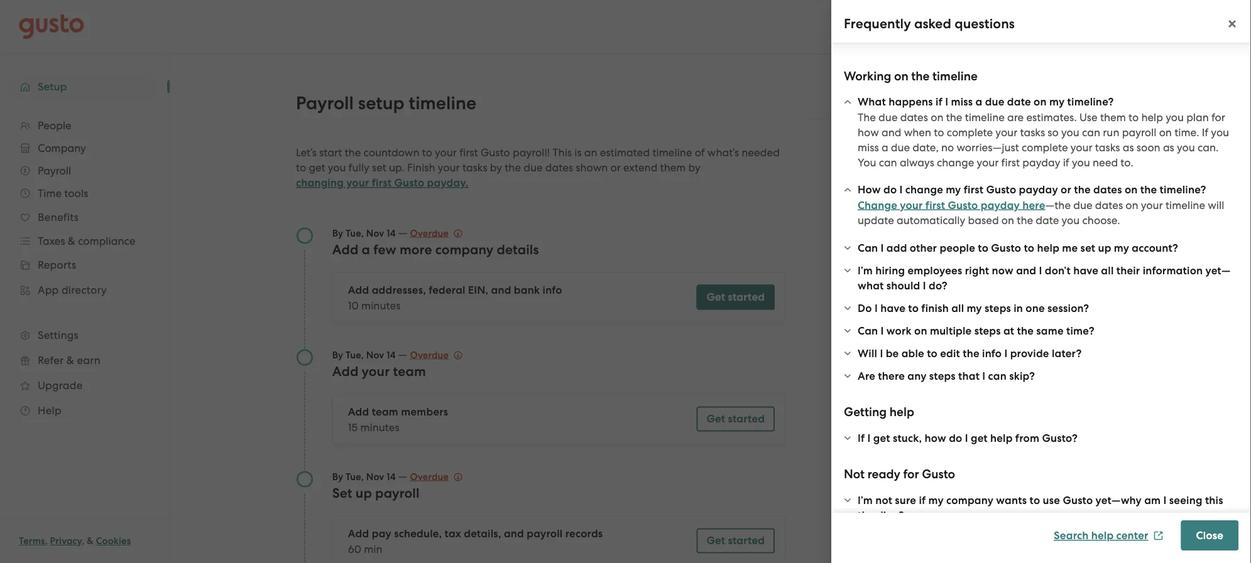 Task type: describe. For each thing, give the bounding box(es) containing it.
refer & earn
[[38, 355, 101, 367]]

1 vertical spatial all
[[952, 302, 964, 315]]

dates inside finish your tasks by the due dates shown or extend them by changing your first gusto payday.
[[545, 162, 573, 174]]

work
[[887, 325, 912, 338]]

if inside 'the due dates on the timeline are estimates. use them to help you plan for how and when to complete your tasks so you can run payroll on time. if you miss a due date, no worries—just complete your tasks as soon as you can. you can always change your first payday if you need to.'
[[1063, 156, 1070, 169]]

overdue button for payroll
[[410, 470, 463, 485]]

and inside "add pay schedule, tax details, and payroll records 60 min"
[[504, 528, 524, 541]]

gusto down if i get stuck, how do i get help from gusto?
[[922, 468, 955, 482]]

payroll inside "add pay schedule, tax details, and payroll records 60 min"
[[527, 528, 563, 541]]

your down are
[[996, 126, 1018, 139]]

settings
[[38, 329, 79, 342]]

more
[[400, 242, 432, 258]]

set for everything
[[1075, 197, 1089, 209]]

one
[[1026, 302, 1045, 315]]

1 horizontal spatial do
[[949, 432, 963, 445]]

setup
[[38, 80, 67, 93]]

0 vertical spatial complete
[[947, 126, 993, 139]]

miss inside 'the due dates on the timeline are estimates. use them to help you plan for how and when to complete your tasks so you can run payroll on time. if you miss a due date, no worries—just complete your tasks as soon as you can. you can always change your first payday if you need to.'
[[858, 141, 879, 154]]

minutes inside add addresses, federal ein, and bank info 10 minutes
[[362, 300, 401, 312]]

tax
[[445, 528, 461, 541]]

i down always
[[900, 184, 903, 196]]

overdue button for few
[[410, 226, 463, 241]]

finish
[[407, 162, 435, 174]]

1 horizontal spatial miss
[[951, 96, 973, 108]]

0 vertical spatial date
[[1008, 96, 1031, 108]]

how do i change my first gusto payday or the dates on the timeline?
[[858, 184, 1207, 196]]

them inside finish your tasks by the due dates shown or extend them by changing your first gusto payday.
[[660, 162, 686, 174]]

your down fully
[[346, 177, 369, 190]]

first left the our
[[964, 184, 984, 196]]

you down time.
[[1177, 141, 1195, 154]]

upgrade link
[[13, 375, 157, 397]]

gusto up now
[[991, 242, 1022, 255]]

later?
[[1052, 347, 1082, 360]]

reports
[[38, 259, 76, 272]]

all inside 'i'm hiring employees right now and i don't have all their information yet— what should i do?'
[[1102, 264, 1114, 277]]

and inside add addresses, federal ein, and bank info 10 minutes
[[491, 284, 511, 297]]

frequently
[[844, 16, 911, 32]]

i right stuck,
[[965, 432, 968, 445]]

2 by from the left
[[689, 162, 701, 174]]

i left do?
[[923, 279, 926, 292]]

2 vertical spatial can
[[989, 370, 1007, 383]]

questions
[[955, 16, 1015, 32]]

getting help
[[844, 405, 915, 420]]

started for add your team
[[728, 413, 765, 426]]

our
[[986, 182, 1002, 194]]

other
[[910, 242, 937, 255]]

what
[[858, 279, 884, 292]]

set
[[332, 486, 352, 502]]

change your first gusto payday here button
[[858, 198, 1046, 213]]

your down 'use'
[[1071, 141, 1093, 154]]

i'm hiring employees right now and i don't have all their information yet— what should i do?
[[858, 264, 1231, 292]]

stuck,
[[893, 432, 922, 445]]

payroll
[[296, 92, 354, 114]]

the due dates on the timeline are estimates. use them to help you plan for how and when to complete your tasks so you can run payroll on time. if you miss a due date, no worries—just complete your tasks as soon as you can. you can always change your first payday if you need to.
[[858, 111, 1230, 169]]

payroll!
[[513, 146, 550, 159]]

timeline up what happens if i miss a due date on my timeline?
[[933, 69, 978, 83]]

estimates.
[[1027, 111, 1077, 124]]

wants
[[997, 494, 1027, 507]]

timeline? inside i'm not sure if my company wants to use gusto yet—why am i seeing this timeline?
[[858, 509, 905, 522]]

their
[[1117, 264, 1141, 277]]

if i get stuck, how do i get help from gusto?
[[858, 432, 1078, 445]]

0 vertical spatial timeline?
[[1068, 96, 1114, 108]]

to up no
[[934, 126, 944, 139]]

set inside let's start the countdown to your first gusto payroll! this is an estimated                     timeline of what's needed to get you fully set up.
[[372, 162, 386, 174]]

i'm for i'm hiring employees right now and i don't have all their information yet— what should i do?
[[858, 264, 873, 277]]

— for team
[[398, 349, 408, 361]]

2 vertical spatial steps
[[930, 370, 956, 383]]

do?
[[929, 279, 948, 292]]

fully
[[349, 162, 369, 174]]

my inside i'm not sure if my company wants to use gusto yet—why am i seeing this timeline?
[[929, 494, 944, 507]]

by for add a few more company details
[[332, 228, 343, 239]]

help left from
[[991, 432, 1013, 445]]

you up "can."
[[1212, 126, 1230, 139]]

dates inside —the due dates on your timeline will update automatically based on the date you choose.
[[1096, 199, 1123, 212]]

0 vertical spatial tasks
[[1021, 126, 1045, 139]]

close button
[[1181, 521, 1239, 551]]

extend
[[624, 162, 658, 174]]

the up the choose.
[[1074, 184, 1091, 196]]

by tue, nov 14 — for your
[[332, 349, 410, 361]]

what for what to have ready
[[932, 160, 963, 174]]

always
[[900, 156, 935, 169]]

settings link
[[13, 324, 157, 347]]

1 vertical spatial payday
[[1019, 184, 1058, 196]]

benefits
[[38, 211, 79, 224]]

terms
[[19, 536, 45, 548]]

by for add your team
[[332, 350, 343, 361]]

gusto inside finish your tasks by the due dates shown or extend them by changing your first gusto payday.
[[394, 177, 425, 190]]

timeline right the setup
[[409, 92, 477, 114]]

2 horizontal spatial timeline?
[[1160, 184, 1207, 196]]

edit
[[940, 347, 961, 360]]

i'm for i'm not sure if my company wants to use gusto yet—why am i seeing this timeline?
[[858, 494, 873, 507]]

upgrade
[[38, 380, 83, 392]]

i down getting at the bottom right
[[868, 432, 871, 445]]

2 as from the left
[[1163, 141, 1175, 154]]

0 horizontal spatial can
[[879, 156, 897, 169]]

you
[[858, 156, 877, 169]]

federal
[[429, 284, 466, 297]]

worries—just
[[957, 141, 1019, 154]]

payday.
[[427, 177, 469, 190]]

your up 'payday.'
[[438, 162, 460, 174]]

your up add team members 15 minutes
[[362, 364, 390, 380]]

1 vertical spatial steps
[[975, 325, 1001, 338]]

i left the work
[[881, 325, 884, 338]]

directory
[[62, 284, 107, 297]]

gusto inside change your first gusto payday here button
[[948, 199, 978, 212]]

get inside let's start the countdown to your first gusto payroll! this is an estimated                     timeline of what's needed to get you fully set up.
[[309, 162, 325, 174]]

refer
[[38, 355, 64, 367]]

1 vertical spatial payroll
[[375, 486, 420, 502]]

the inside finish your tasks by the due dates shown or extend them by changing your first gusto payday.
[[505, 162, 521, 174]]

14 for payroll
[[387, 472, 396, 483]]

what's
[[708, 146, 739, 159]]

due up always
[[891, 141, 910, 154]]

timeline inside let's start the countdown to your first gusto payroll! this is an estimated                     timeline of what's needed to get you fully set up.
[[653, 146, 692, 159]]

i left the 'be'
[[880, 347, 883, 360]]

should
[[887, 279, 921, 292]]

search help center
[[1054, 530, 1149, 543]]

them inside 'the due dates on the timeline are estimates. use them to help you plan for how and when to complete your tasks so you can run payroll on time. if you miss a due date, no worries—just complete your tasks as soon as you can. you can always change your first payday if you need to.'
[[1101, 111, 1126, 124]]

refer & earn link
[[13, 349, 157, 372]]

add pay schedule, tax details, and payroll records 60 min
[[348, 528, 603, 556]]

close
[[1197, 530, 1224, 542]]

have for do i have to finish all my steps in one session?
[[881, 302, 906, 315]]

add for add addresses, federal ein, and bank info 10 minutes
[[348, 284, 369, 297]]

are
[[1008, 111, 1024, 124]]

finish your tasks by the due dates shown or extend them by changing your first gusto payday.
[[296, 162, 701, 190]]

the inside let's start the countdown to your first gusto payroll! this is an estimated                     timeline of what's needed to get you fully set up.
[[345, 146, 361, 159]]

the right the "at"
[[1017, 325, 1034, 338]]

to inside download our handy checklist of everything you'll need to get set up for your first payroll.
[[1043, 197, 1053, 209]]

account?
[[1132, 242, 1179, 255]]

1 horizontal spatial ready
[[1011, 160, 1044, 174]]

& inside gusto navigation element
[[66, 355, 74, 367]]

change
[[858, 199, 898, 212]]

reports link
[[13, 254, 157, 277]]

cookies button
[[96, 534, 131, 549]]

add for add your team
[[332, 364, 359, 380]]

to down worries—just
[[966, 160, 977, 174]]

0 horizontal spatial a
[[362, 242, 370, 258]]

i left the add
[[881, 242, 884, 255]]

multiple
[[930, 325, 972, 338]]

don't
[[1045, 264, 1071, 277]]

get left from
[[971, 432, 988, 445]]

and inside 'the due dates on the timeline are estimates. use them to help you plan for how and when to complete your tasks so you can run payroll on time. if you miss a due date, no worries—just complete your tasks as soon as you can. you can always change your first payday if you need to.'
[[882, 126, 902, 139]]

you up time.
[[1166, 111, 1184, 124]]

1 vertical spatial checklist
[[1002, 232, 1045, 245]]

the right 'edit'
[[963, 347, 980, 360]]

due right the
[[879, 111, 898, 124]]

i left don't
[[1039, 264, 1043, 277]]

1 vertical spatial change
[[906, 184, 944, 196]]

1 get from the top
[[707, 291, 726, 304]]

get left stuck,
[[874, 432, 891, 445]]

to down the let's
[[296, 162, 306, 174]]

pay
[[372, 528, 392, 541]]

1 horizontal spatial complete
[[1022, 141, 1068, 154]]

get inside download our handy checklist of everything you'll need to get set up for your first payroll.
[[1056, 197, 1072, 209]]

frequently asked questions dialog
[[832, 0, 1252, 564]]

earn
[[77, 355, 101, 367]]

no
[[942, 141, 954, 154]]

happens
[[889, 96, 933, 108]]

time.
[[1175, 126, 1200, 139]]

ein,
[[468, 284, 489, 297]]

15
[[348, 421, 358, 434]]

time?
[[1067, 325, 1095, 338]]

i right do
[[875, 302, 878, 315]]

1 as from the left
[[1123, 141, 1134, 154]]

0 vertical spatial steps
[[985, 302, 1011, 315]]

account menu element
[[1009, 0, 1233, 53]]

overdue for payroll
[[410, 472, 449, 483]]

estimated
[[600, 146, 650, 159]]

my up "estimates."
[[1050, 96, 1065, 108]]

checklist inside download our handy checklist of everything you'll need to get set up for your first payroll.
[[1039, 182, 1081, 194]]

gusto navigation element
[[0, 54, 170, 444]]

ready inside frequently asked questions 'dialog'
[[868, 468, 901, 482]]

members
[[401, 406, 448, 419]]

your inside let's start the countdown to your first gusto payroll! this is an estimated                     timeline of what's needed to get you fully set up.
[[435, 146, 457, 159]]

what for what happens if i miss a due date on my timeline?
[[858, 96, 886, 108]]

to up finish
[[422, 146, 432, 159]]

help inside 'the due dates on the timeline are estimates. use them to help you plan for how and when to complete your tasks so you can run payroll on time. if you miss a due date, no worries—just complete your tasks as soon as you can. you can always change your first payday if you need to.'
[[1142, 111, 1164, 124]]

i right happens
[[946, 96, 949, 108]]

me
[[1063, 242, 1078, 255]]

due up worries—just
[[985, 96, 1005, 108]]

can for can i add other people to gusto to help me set up my account?
[[858, 242, 878, 255]]

gusto inside let's start the countdown to your first gusto payroll! this is an estimated                     timeline of what's needed to get you fully set up.
[[481, 146, 510, 159]]

2 horizontal spatial can
[[1082, 126, 1101, 139]]

1 vertical spatial how
[[925, 432, 947, 445]]

info inside add addresses, federal ein, and bank info 10 minutes
[[543, 284, 562, 297]]

schedule,
[[394, 528, 442, 541]]

the up happens
[[912, 69, 930, 83]]

download for download checklist
[[947, 232, 999, 245]]

there
[[878, 370, 905, 383]]

setup
[[358, 92, 405, 114]]

info inside frequently asked questions 'dialog'
[[983, 347, 1002, 360]]

my up everything
[[946, 184, 961, 196]]

what happens if i miss a due date on my timeline?
[[858, 96, 1114, 108]]

you right so
[[1062, 126, 1080, 139]]

help up stuck,
[[890, 405, 915, 420]]

0 horizontal spatial if
[[858, 432, 865, 445]]

working
[[844, 69, 892, 83]]

change your first gusto payday here
[[858, 199, 1046, 212]]

download for download our handy checklist of everything you'll need to get set up for your first payroll.
[[932, 182, 983, 194]]

get for set up payroll
[[707, 535, 726, 548]]

can for can i work on multiple steps at the same time?
[[858, 325, 878, 338]]

date inside —the due dates on your timeline will update automatically based on the date you choose.
[[1036, 214, 1059, 227]]

started for set up payroll
[[728, 535, 765, 548]]

1 vertical spatial &
[[87, 536, 94, 548]]

tue, for a
[[346, 228, 364, 239]]

can i work on multiple steps at the same time?
[[858, 325, 1095, 338]]



Task type: vqa. For each thing, say whether or not it's contained in the screenshot.
leftmost /
no



Task type: locate. For each thing, give the bounding box(es) containing it.
— for few
[[398, 227, 408, 239]]

if right happens
[[936, 96, 943, 108]]

1 horizontal spatial of
[[1084, 182, 1094, 194]]

automatically
[[897, 214, 966, 227]]

session?
[[1048, 302, 1090, 315]]

2 vertical spatial get started button
[[697, 529, 775, 554]]

1 horizontal spatial can
[[989, 370, 1007, 383]]

first
[[460, 146, 478, 159], [1002, 156, 1020, 169], [372, 177, 392, 190], [964, 184, 984, 196], [926, 199, 946, 212], [988, 212, 1007, 224]]

add addresses, federal ein, and bank info 10 minutes
[[348, 284, 562, 312]]

0 vertical spatial company
[[435, 242, 494, 258]]

1 get started from the top
[[707, 291, 765, 304]]

team inside add team members 15 minutes
[[372, 406, 399, 419]]

1 horizontal spatial payroll
[[527, 528, 563, 541]]

that
[[959, 370, 980, 383]]

checklist down payroll.
[[1002, 232, 1045, 245]]

let's
[[296, 146, 317, 159]]

0 vertical spatial do
[[884, 184, 897, 196]]

if
[[1202, 126, 1209, 139], [858, 432, 865, 445]]

search help center link
[[1054, 530, 1164, 543]]

right
[[965, 264, 990, 277]]

0 vertical spatial or
[[611, 162, 621, 174]]

is
[[575, 146, 582, 159]]

able
[[902, 347, 925, 360]]

get started button for add your team
[[697, 407, 775, 432]]

set up payroll
[[332, 486, 420, 502]]

tasks up 'payday.'
[[463, 162, 488, 174]]

have down me
[[1074, 264, 1099, 277]]

2 get started from the top
[[707, 413, 765, 426]]

provide
[[1011, 347, 1050, 360]]

minutes inside add team members 15 minutes
[[360, 421, 400, 434]]

— for payroll
[[398, 471, 408, 483]]

first inside download our handy checklist of everything you'll need to get set up for your first payroll.
[[988, 212, 1007, 224]]

download checklist
[[947, 232, 1045, 245]]

1 by from the top
[[332, 228, 343, 239]]

how right stuck,
[[925, 432, 947, 445]]

of inside let's start the countdown to your first gusto payroll! this is an estimated                     timeline of what's needed to get you fully set up.
[[695, 146, 705, 159]]

1 vertical spatial miss
[[858, 141, 879, 154]]

1 vertical spatial a
[[882, 141, 889, 154]]

home image
[[19, 14, 84, 39]]

1 — from the top
[[398, 227, 408, 239]]

timeline
[[933, 69, 978, 83], [409, 92, 477, 114], [965, 111, 1005, 124], [653, 146, 692, 159], [1166, 199, 1206, 212]]

frequently asked questions
[[844, 16, 1015, 32]]

0 vertical spatial have
[[980, 160, 1008, 174]]

0 vertical spatial overdue
[[410, 228, 449, 239]]

1 vertical spatial tasks
[[1096, 141, 1120, 154]]

gusto up finish your tasks by the due dates shown or extend them by changing your first gusto payday. on the top of the page
[[481, 146, 510, 159]]

1 horizontal spatial company
[[947, 494, 994, 507]]

set inside download our handy checklist of everything you'll need to get set up for your first payroll.
[[1075, 197, 1089, 209]]

or inside frequently asked questions 'dialog'
[[1061, 184, 1072, 196]]

to down payroll.
[[1024, 242, 1035, 255]]

payroll setup timeline
[[296, 92, 477, 114]]

payroll inside 'the due dates on the timeline are estimates. use them to help you plan for how and when to complete your tasks so you can run payroll on time. if you miss a due date, no worries—just complete your tasks as soon as you can. you can always change your first payday if you need to.'
[[1122, 126, 1157, 139]]

0 vertical spatial —
[[398, 227, 408, 239]]

1 vertical spatial overdue button
[[410, 348, 463, 363]]

1 vertical spatial if
[[858, 432, 865, 445]]

steps down 'edit'
[[930, 370, 956, 383]]

1 14 from the top
[[387, 228, 396, 239]]

1 horizontal spatial info
[[983, 347, 1002, 360]]

0 vertical spatial what
[[858, 96, 886, 108]]

0 vertical spatial info
[[543, 284, 562, 297]]

1 by tue, nov 14 — from the top
[[332, 227, 410, 239]]

my up can i work on multiple steps at the same time?
[[967, 302, 982, 315]]

get up changing
[[309, 162, 325, 174]]

add for add a few more company details
[[332, 242, 359, 258]]

0 vertical spatial get started button
[[697, 285, 775, 310]]

due down payroll!
[[524, 162, 543, 174]]

0 vertical spatial can
[[858, 242, 878, 255]]

payday inside button
[[981, 199, 1020, 212]]

3 by tue, nov 14 — from the top
[[332, 471, 410, 483]]

2 vertical spatial payday
[[981, 199, 1020, 212]]

up inside frequently asked questions 'dialog'
[[1098, 242, 1112, 255]]

tue, for your
[[346, 350, 364, 361]]

my up their
[[1114, 242, 1130, 255]]

1 vertical spatial —
[[398, 349, 408, 361]]

set right me
[[1081, 242, 1096, 255]]

can right you
[[879, 156, 897, 169]]

2 14 from the top
[[387, 350, 396, 361]]

0 vertical spatial payday
[[1023, 156, 1061, 169]]

2 — from the top
[[398, 349, 408, 361]]

2 horizontal spatial a
[[976, 96, 983, 108]]

date,
[[913, 141, 939, 154]]

up
[[932, 212, 945, 224], [1098, 242, 1112, 255], [356, 486, 372, 502]]

3 get started from the top
[[707, 535, 765, 548]]

add team members 15 minutes
[[348, 406, 448, 434]]

i down the "at"
[[1005, 347, 1008, 360]]

0 horizontal spatial company
[[435, 242, 494, 258]]

2 vertical spatial started
[[728, 535, 765, 548]]

1 horizontal spatial up
[[932, 212, 945, 224]]

1 vertical spatial tue,
[[346, 350, 364, 361]]

by tue, nov 14 — for up
[[332, 471, 410, 483]]

based
[[968, 214, 999, 227]]

choose.
[[1083, 214, 1121, 227]]

overdue up set up payroll
[[410, 472, 449, 483]]

first inside button
[[926, 199, 946, 212]]

your inside download our handy checklist of everything you'll need to get set up for your first payroll.
[[964, 212, 986, 224]]

2 vertical spatial by tue, nov 14 —
[[332, 471, 410, 483]]

can
[[858, 242, 878, 255], [858, 325, 878, 338]]

center
[[1117, 530, 1149, 543]]

2 overdue from the top
[[410, 350, 449, 361]]

by tue, nov 14 — up 'add your team'
[[332, 349, 410, 361]]

timeline down what happens if i miss a due date on my timeline?
[[965, 111, 1005, 124]]

overdue up add a few more company details
[[410, 228, 449, 239]]

by
[[332, 228, 343, 239], [332, 350, 343, 361], [332, 472, 343, 483]]

few
[[374, 242, 396, 258]]

timeline? up 'use'
[[1068, 96, 1114, 108]]

0 vertical spatial get
[[707, 291, 726, 304]]

to up right
[[978, 242, 989, 255]]

by tue, nov 14 — up few on the top left
[[332, 227, 410, 239]]

help left me
[[1038, 242, 1060, 255]]

3 started from the top
[[728, 535, 765, 548]]

team up members
[[393, 364, 426, 380]]

need down how do i change my first gusto payday or the dates on the timeline?
[[1015, 197, 1040, 209]]

date down —the at the right top of page
[[1036, 214, 1059, 227]]

2 vertical spatial overdue button
[[410, 470, 463, 485]]

working on the timeline
[[844, 69, 978, 83]]

3 by from the top
[[332, 472, 343, 483]]

up for for
[[932, 212, 945, 224]]

1 vertical spatial can
[[879, 156, 897, 169]]

1 vertical spatial up
[[1098, 242, 1112, 255]]

1 overdue button from the top
[[410, 226, 463, 241]]

records
[[566, 528, 603, 541]]

how down the
[[858, 126, 879, 139]]

0 vertical spatial if
[[936, 96, 943, 108]]

you inside let's start the countdown to your first gusto payroll! this is an estimated                     timeline of what's needed to get you fully set up.
[[328, 162, 346, 174]]

1 get started button from the top
[[697, 285, 775, 310]]

0 vertical spatial overdue button
[[410, 226, 463, 241]]

terms , privacy , & cookies
[[19, 536, 131, 548]]

0 horizontal spatial ready
[[868, 468, 901, 482]]

first inside 'the due dates on the timeline are estimates. use them to help you plan for how and when to complete your tasks so you can run payroll on time. if you miss a due date, no worries—just complete your tasks as soon as you can. you can always change your first payday if you need to.'
[[1002, 156, 1020, 169]]

here
[[1023, 199, 1046, 212]]

if down getting at the bottom right
[[858, 432, 865, 445]]

overdue button up add a few more company details
[[410, 226, 463, 241]]

do up 'change' on the top of the page
[[884, 184, 897, 196]]

are
[[858, 370, 876, 383]]

info
[[543, 284, 562, 297], [983, 347, 1002, 360]]

app directory link
[[13, 279, 157, 302]]

steps left in
[[985, 302, 1011, 315]]

dates inside 'the due dates on the timeline are estimates. use them to help you plan for how and when to complete your tasks so you can run payroll on time. if you miss a due date, no worries—just complete your tasks as soon as you can. you can always change your first payday if you need to.'
[[901, 111, 928, 124]]

2 i'm from the top
[[858, 494, 873, 507]]

2 horizontal spatial up
[[1098, 242, 1112, 255]]

complete up worries—just
[[947, 126, 993, 139]]

1 horizontal spatial tasks
[[1021, 126, 1045, 139]]

your
[[996, 126, 1018, 139], [1071, 141, 1093, 154], [435, 146, 457, 159], [977, 156, 999, 169], [438, 162, 460, 174], [346, 177, 369, 190], [900, 199, 923, 212], [1141, 199, 1163, 212], [964, 212, 986, 224], [362, 364, 390, 380]]

all left their
[[1102, 264, 1114, 277]]

add for add pay schedule, tax details, and payroll records 60 min
[[348, 528, 369, 541]]

will
[[858, 347, 878, 360]]

download inside download our handy checklist of everything you'll need to get set up for your first payroll.
[[932, 182, 983, 194]]

& left cookies
[[87, 536, 94, 548]]

2 vertical spatial timeline?
[[858, 509, 905, 522]]

now
[[992, 264, 1014, 277]]

you down 'use'
[[1072, 156, 1090, 169]]

my
[[1050, 96, 1065, 108], [946, 184, 961, 196], [1114, 242, 1130, 255], [967, 302, 982, 315], [929, 494, 944, 507]]

have inside 'i'm hiring employees right now and i don't have all their information yet— what should i do?'
[[1074, 264, 1099, 277]]

all right finish
[[952, 302, 964, 315]]

set for to
[[1081, 242, 1096, 255]]

can.
[[1198, 141, 1219, 154]]

, left cookies
[[82, 536, 84, 548]]

am
[[1145, 494, 1161, 507]]

add a few more company details
[[332, 242, 539, 258]]

3 — from the top
[[398, 471, 408, 483]]

2 vertical spatial payroll
[[527, 528, 563, 541]]

1 horizontal spatial if
[[1202, 126, 1209, 139]]

0 horizontal spatial tasks
[[463, 162, 488, 174]]

1 vertical spatial date
[[1036, 214, 1059, 227]]

gusto up based
[[948, 199, 978, 212]]

ready up "not"
[[868, 468, 901, 482]]

handy
[[1005, 182, 1037, 194]]

gusto down finish
[[394, 177, 425, 190]]

add
[[887, 242, 907, 255]]

nov for a
[[366, 228, 384, 239]]

payroll left records at the bottom left
[[527, 528, 563, 541]]

2 horizontal spatial for
[[1212, 111, 1226, 124]]

need left 'to.'
[[1093, 156, 1118, 169]]

the inside 'the due dates on the timeline are estimates. use them to help you plan for how and when to complete your tasks so you can run payroll on time. if you miss a due date, no worries—just complete your tasks as soon as you can. you can always change your first payday if you need to.'
[[946, 111, 963, 124]]

1 horizontal spatial date
[[1036, 214, 1059, 227]]

3 get from the top
[[707, 535, 726, 548]]

of
[[695, 146, 705, 159], [1084, 182, 1094, 194]]

2 vertical spatial nov
[[366, 472, 384, 483]]

company
[[435, 242, 494, 258], [947, 494, 994, 507]]

nov for your
[[366, 350, 384, 361]]

of inside download our handy checklist of everything you'll need to get set up for your first payroll.
[[1084, 182, 1094, 194]]

0 horizontal spatial &
[[66, 355, 74, 367]]

2 can from the top
[[858, 325, 878, 338]]

3 14 from the top
[[387, 472, 396, 483]]

2 by from the top
[[332, 350, 343, 361]]

overdue button up the tax
[[410, 470, 463, 485]]

1 vertical spatial by tue, nov 14 —
[[332, 349, 410, 361]]

2 by tue, nov 14 — from the top
[[332, 349, 410, 361]]

14 up 'add your team'
[[387, 350, 396, 361]]

payday inside 'the due dates on the timeline are estimates. use them to help you plan for how and when to complete your tasks so you can run payroll on time. if you miss a due date, no worries—just complete your tasks as soon as you can. you can always change your first payday if you need to.'
[[1023, 156, 1061, 169]]

payday down the our
[[981, 199, 1020, 212]]

2 get started button from the top
[[697, 407, 775, 432]]

shown
[[576, 162, 608, 174]]

company inside i'm not sure if my company wants to use gusto yet—why am i seeing this timeline?
[[947, 494, 994, 507]]

i'm inside i'm not sure if my company wants to use gusto yet—why am i seeing this timeline?
[[858, 494, 873, 507]]

get started
[[707, 291, 765, 304], [707, 413, 765, 426], [707, 535, 765, 548]]

set right —the at the right top of page
[[1075, 197, 1089, 209]]

1 vertical spatial need
[[1015, 197, 1040, 209]]

2 get from the top
[[707, 413, 726, 426]]

yet—why
[[1096, 494, 1142, 507]]

do
[[884, 184, 897, 196], [949, 432, 963, 445]]

tue, up set
[[346, 472, 364, 483]]

1 horizontal spatial by
[[689, 162, 701, 174]]

1 vertical spatial started
[[728, 413, 765, 426]]

for up sure
[[904, 468, 919, 482]]

1 started from the top
[[728, 291, 765, 304]]

any
[[908, 370, 927, 383]]

by for set up payroll
[[332, 472, 343, 483]]

a inside 'the due dates on the timeline are estimates. use them to help you plan for how and when to complete your tasks so you can run payroll on time. if you miss a due date, no worries—just complete your tasks as soon as you can. you can always change your first payday if you need to.'
[[882, 141, 889, 154]]

1 vertical spatial get
[[707, 413, 726, 426]]

timeline inside 'the due dates on the timeline are estimates. use them to help you plan for how and when to complete your tasks so you can run payroll on time. if you miss a due date, no worries—just complete your tasks as soon as you can. you can always change your first payday if you need to.'
[[965, 111, 1005, 124]]

0 vertical spatial ready
[[1011, 160, 1044, 174]]

—
[[398, 227, 408, 239], [398, 349, 408, 361], [398, 471, 408, 483]]

the down payroll!
[[505, 162, 521, 174]]

do right stuck,
[[949, 432, 963, 445]]

to left finish
[[909, 302, 919, 315]]

2 nov from the top
[[366, 350, 384, 361]]

if inside i'm not sure if my company wants to use gusto yet—why am i seeing this timeline?
[[919, 494, 926, 507]]

add
[[332, 242, 359, 258], [348, 284, 369, 297], [332, 364, 359, 380], [348, 406, 369, 419], [348, 528, 369, 541]]

your inside —the due dates on your timeline will update automatically based on the date you choose.
[[1141, 199, 1163, 212]]

them up run
[[1101, 111, 1126, 124]]

1 nov from the top
[[366, 228, 384, 239]]

2 started from the top
[[728, 413, 765, 426]]

up down the choose.
[[1098, 242, 1112, 255]]

1 vertical spatial overdue
[[410, 350, 449, 361]]

plan
[[1187, 111, 1209, 124]]

to left 'edit'
[[927, 347, 938, 360]]

2 horizontal spatial if
[[1063, 156, 1070, 169]]

need inside download our handy checklist of everything you'll need to get set up for your first payroll.
[[1015, 197, 1040, 209]]

&
[[66, 355, 74, 367], [87, 536, 94, 548]]

1 vertical spatial or
[[1061, 184, 1072, 196]]

how inside 'the due dates on the timeline are estimates. use them to help you plan for how and when to complete your tasks so you can run payroll on time. if you miss a due date, no worries—just complete your tasks as soon as you can. you can always change your first payday if you need to.'
[[858, 126, 879, 139]]

sure
[[895, 494, 917, 507]]

1 can from the top
[[858, 242, 878, 255]]

get for add your team
[[707, 413, 726, 426]]

a left few on the top left
[[362, 242, 370, 258]]

your up "automatically"
[[900, 199, 923, 212]]

if up —the at the right top of page
[[1063, 156, 1070, 169]]

first inside finish your tasks by the due dates shown or extend them by changing your first gusto payday.
[[372, 177, 392, 190]]

0 vertical spatial if
[[1202, 126, 1209, 139]]

1 horizontal spatial for
[[947, 212, 961, 224]]

on
[[894, 69, 909, 83], [1034, 96, 1047, 108], [931, 111, 944, 124], [1160, 126, 1172, 139], [1125, 184, 1138, 196], [1126, 199, 1139, 212], [1002, 214, 1015, 227], [915, 325, 928, 338]]

1 horizontal spatial if
[[936, 96, 943, 108]]

start
[[319, 146, 342, 159]]

for inside 'the due dates on the timeline are estimates. use them to help you plan for how and when to complete your tasks so you can run payroll on time. if you miss a due date, no worries—just complete your tasks as soon as you can. you can always change your first payday if you need to.'
[[1212, 111, 1226, 124]]

dates
[[901, 111, 928, 124], [545, 162, 573, 174], [1094, 184, 1122, 196], [1096, 199, 1123, 212]]

change inside 'the due dates on the timeline are estimates. use them to help you plan for how and when to complete your tasks so you can run payroll on time. if you miss a due date, no worries—just complete your tasks as soon as you can. you can always change your first payday if you need to.'
[[937, 156, 975, 169]]

1 tue, from the top
[[346, 228, 364, 239]]

your down worries—just
[[977, 156, 999, 169]]

you down —the at the right top of page
[[1062, 214, 1080, 227]]

3 get started button from the top
[[697, 529, 775, 554]]

your inside button
[[900, 199, 923, 212]]

3 overdue button from the top
[[410, 470, 463, 485]]

0 horizontal spatial for
[[904, 468, 919, 482]]

1 horizontal spatial how
[[925, 432, 947, 445]]

14 for few
[[387, 228, 396, 239]]

get started for payroll
[[707, 535, 765, 548]]

1 vertical spatial info
[[983, 347, 1002, 360]]

up right set
[[356, 486, 372, 502]]

0 vertical spatial started
[[728, 291, 765, 304]]

checklist
[[1039, 182, 1081, 194], [1002, 232, 1045, 245]]

0 vertical spatial 14
[[387, 228, 396, 239]]

1 by from the left
[[490, 162, 502, 174]]

first inside let's start the countdown to your first gusto payroll! this is an estimated                     timeline of what's needed to get you fully set up.
[[460, 146, 478, 159]]

details
[[497, 242, 539, 258]]

how
[[858, 126, 879, 139], [925, 432, 947, 445]]

by tue, nov 14 —
[[332, 227, 410, 239], [332, 349, 410, 361], [332, 471, 410, 483]]

the down here
[[1017, 214, 1034, 227]]

and inside 'i'm hiring employees right now and i don't have all their information yet— what should i do?'
[[1017, 264, 1037, 277]]

2 horizontal spatial payroll
[[1122, 126, 1157, 139]]

list containing benefits
[[0, 114, 170, 424]]

1 vertical spatial company
[[947, 494, 994, 507]]

what down no
[[932, 160, 963, 174]]

2 tue, from the top
[[346, 350, 364, 361]]

tasks
[[1021, 126, 1045, 139], [1096, 141, 1120, 154], [463, 162, 488, 174]]

get started button for set up payroll
[[697, 529, 775, 554]]

use
[[1043, 494, 1061, 507]]

employees
[[908, 264, 963, 277]]

add for add team members 15 minutes
[[348, 406, 369, 419]]

as right soon
[[1163, 141, 1175, 154]]

i right that
[[983, 370, 986, 383]]

up inside download our handy checklist of everything you'll need to get set up for your first payroll.
[[932, 212, 945, 224]]

0 horizontal spatial if
[[919, 494, 926, 507]]

1 vertical spatial them
[[660, 162, 686, 174]]

1 horizontal spatial ,
[[82, 536, 84, 548]]

download checklist link
[[932, 232, 1045, 245]]

you inside —the due dates on your timeline will update automatically based on the date you choose.
[[1062, 214, 1080, 227]]

overdue button for team
[[410, 348, 463, 363]]

1 i'm from the top
[[858, 264, 873, 277]]

14
[[387, 228, 396, 239], [387, 350, 396, 361], [387, 472, 396, 483]]

not ready for gusto
[[844, 468, 955, 482]]

or down estimated
[[611, 162, 621, 174]]

14 up few on the top left
[[387, 228, 396, 239]]

2 overdue button from the top
[[410, 348, 463, 363]]

setup link
[[13, 75, 157, 98]]

get
[[309, 162, 325, 174], [1056, 197, 1072, 209], [874, 432, 891, 445], [971, 432, 988, 445]]

or for shown
[[611, 162, 621, 174]]

help left center
[[1092, 530, 1114, 543]]

0 vertical spatial all
[[1102, 264, 1114, 277]]

2 vertical spatial set
[[1081, 242, 1096, 255]]

timeline inside —the due dates on your timeline will update automatically based on the date you choose.
[[1166, 199, 1206, 212]]

,
[[45, 536, 48, 548], [82, 536, 84, 548]]

0 vertical spatial minutes
[[362, 300, 401, 312]]

payday up how do i change my first gusto payday or the dates on the timeline?
[[1023, 156, 1061, 169]]

help
[[38, 405, 62, 417]]

a left date,
[[882, 141, 889, 154]]

14 for team
[[387, 350, 396, 361]]

due inside finish your tasks by the due dates shown or extend them by changing your first gusto payday.
[[524, 162, 543, 174]]

1 , from the left
[[45, 536, 48, 548]]

this
[[1206, 494, 1224, 507]]

3 tue, from the top
[[346, 472, 364, 483]]

miss up no
[[951, 96, 973, 108]]

your down everything
[[964, 212, 986, 224]]

1 overdue from the top
[[410, 228, 449, 239]]

gusto inside i'm not sure if my company wants to use gusto yet—why am i seeing this timeline?
[[1063, 494, 1093, 507]]

0 vertical spatial team
[[393, 364, 426, 380]]

privacy link
[[50, 536, 82, 548]]

and right now
[[1017, 264, 1037, 277]]

2 , from the left
[[82, 536, 84, 548]]

by tue, nov 14 — up set up payroll
[[332, 471, 410, 483]]

for inside download our handy checklist of everything you'll need to get set up for your first payroll.
[[947, 212, 961, 224]]

1 horizontal spatial have
[[980, 160, 1008, 174]]

the inside —the due dates on your timeline will update automatically based on the date you choose.
[[1017, 214, 1034, 227]]

first down up.
[[372, 177, 392, 190]]

i inside i'm not sure if my company wants to use gusto yet—why am i seeing this timeline?
[[1164, 494, 1167, 507]]

overdue for few
[[410, 228, 449, 239]]

i right am
[[1164, 494, 1167, 507]]

a
[[976, 96, 983, 108], [882, 141, 889, 154], [362, 242, 370, 258]]

download up everything
[[932, 182, 983, 194]]

2 vertical spatial by
[[332, 472, 343, 483]]

up for my
[[1098, 242, 1112, 255]]

to up soon
[[1129, 111, 1139, 124]]

0 horizontal spatial info
[[543, 284, 562, 297]]

0 horizontal spatial them
[[660, 162, 686, 174]]

0 horizontal spatial up
[[356, 486, 372, 502]]

by tue, nov 14 — for a
[[332, 227, 410, 239]]

timeline? down "can."
[[1160, 184, 1207, 196]]

add inside add addresses, federal ein, and bank info 10 minutes
[[348, 284, 369, 297]]

and left "when"
[[882, 126, 902, 139]]

be
[[886, 347, 899, 360]]

, left privacy link
[[45, 536, 48, 548]]

nov for up
[[366, 472, 384, 483]]

tue, for up
[[346, 472, 364, 483]]

1 vertical spatial team
[[372, 406, 399, 419]]

yet—
[[1206, 264, 1231, 277]]

overdue button
[[410, 226, 463, 241], [410, 348, 463, 363], [410, 470, 463, 485]]

1 horizontal spatial as
[[1163, 141, 1175, 154]]

get right here
[[1056, 197, 1072, 209]]

add inside add team members 15 minutes
[[348, 406, 369, 419]]

0 horizontal spatial how
[[858, 126, 879, 139]]

to inside i'm not sure if my company wants to use gusto yet—why am i seeing this timeline?
[[1030, 494, 1041, 507]]

2 vertical spatial have
[[881, 302, 906, 315]]

i'm inside 'i'm hiring employees right now and i don't have all their information yet— what should i do?'
[[858, 264, 873, 277]]

due inside —the due dates on your timeline will update automatically based on the date you choose.
[[1074, 199, 1093, 212]]

add inside "add pay schedule, tax details, and payroll records 60 min"
[[348, 528, 369, 541]]

the down soon
[[1141, 184, 1157, 196]]

1 vertical spatial of
[[1084, 182, 1094, 194]]

0 horizontal spatial or
[[611, 162, 621, 174]]

use
[[1080, 111, 1098, 124]]

or inside finish your tasks by the due dates shown or extend them by changing your first gusto payday.
[[611, 162, 621, 174]]

how
[[858, 184, 881, 196]]

60
[[348, 543, 362, 556]]

or for payday
[[1061, 184, 1072, 196]]

the
[[858, 111, 876, 124]]

list
[[0, 114, 170, 424]]

can down update
[[858, 242, 878, 255]]

0 horizontal spatial timeline?
[[858, 509, 905, 522]]

run
[[1103, 126, 1120, 139]]

change
[[937, 156, 975, 169], [906, 184, 944, 196]]

change down no
[[937, 156, 975, 169]]

need inside 'the due dates on the timeline are estimates. use them to help you plan for how and when to complete your tasks so you can run payroll on time. if you miss a due date, no worries—just complete your tasks as soon as you can. you can always change your first payday if you need to.'
[[1093, 156, 1118, 169]]

of up the choose.
[[1084, 182, 1094, 194]]

tasks inside finish your tasks by the due dates shown or extend them by changing your first gusto payday.
[[463, 162, 488, 174]]

3 nov from the top
[[366, 472, 384, 483]]

0 horizontal spatial need
[[1015, 197, 1040, 209]]

payroll.
[[1009, 212, 1047, 224]]

set inside frequently asked questions 'dialog'
[[1081, 242, 1096, 255]]

overdue for team
[[410, 350, 449, 361]]

0 horizontal spatial what
[[858, 96, 886, 108]]

if inside 'the due dates on the timeline are estimates. use them to help you plan for how and when to complete your tasks so you can run payroll on time. if you miss a due date, no worries—just complete your tasks as soon as you can. you can always change your first payday if you need to.'
[[1202, 126, 1209, 139]]

3 overdue from the top
[[410, 472, 449, 483]]

2 vertical spatial for
[[904, 468, 919, 482]]

get started for team
[[707, 413, 765, 426]]

privacy
[[50, 536, 82, 548]]

add your team
[[332, 364, 426, 380]]

have for what to have ready
[[980, 160, 1008, 174]]

tue, down changing your first gusto payday. button
[[346, 228, 364, 239]]

gusto up you'll
[[987, 184, 1017, 196]]

first up 'payday.'
[[460, 146, 478, 159]]

hiring
[[876, 264, 905, 277]]

what inside frequently asked questions 'dialog'
[[858, 96, 886, 108]]



